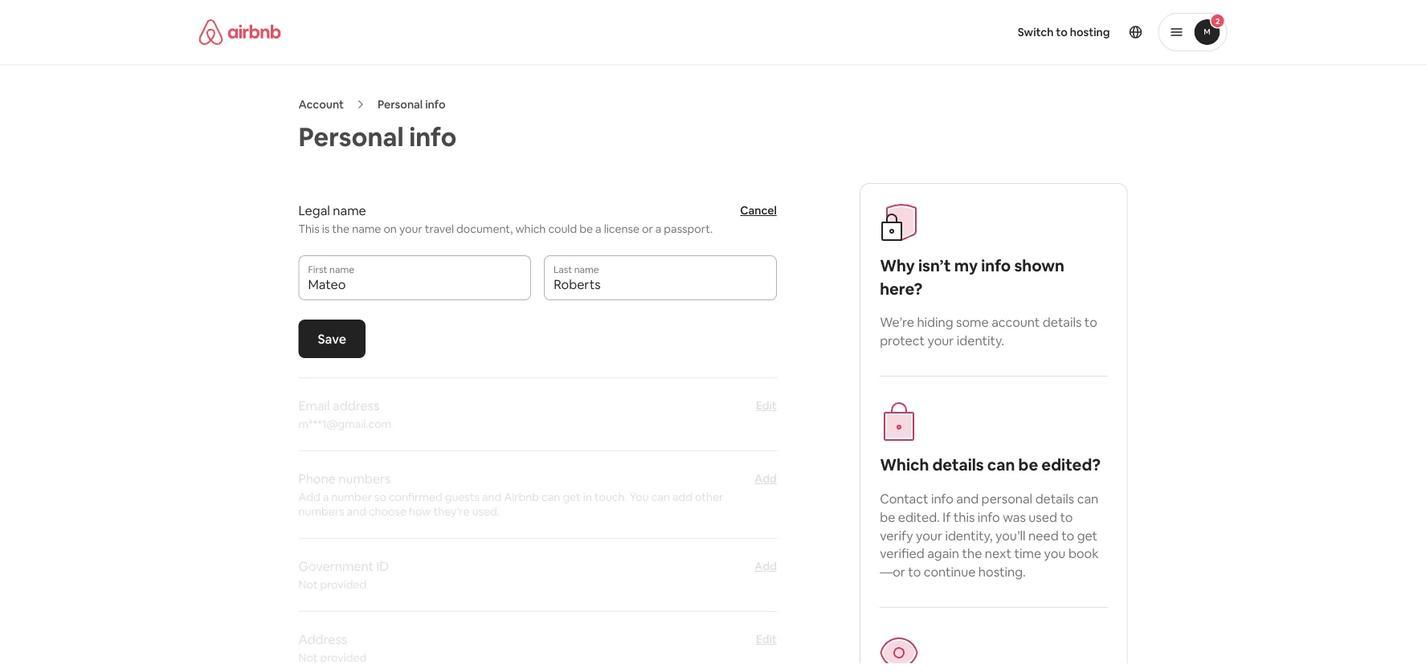 Task type: locate. For each thing, give the bounding box(es) containing it.
a left license
[[596, 222, 602, 236]]

you
[[630, 490, 649, 505]]

0 vertical spatial edit
[[756, 399, 777, 413]]

0 vertical spatial the
[[332, 222, 350, 236]]

can
[[988, 455, 1016, 476], [542, 490, 561, 505], [652, 490, 670, 505], [1078, 491, 1099, 507]]

be
[[580, 222, 593, 236], [1019, 455, 1039, 476], [880, 509, 896, 526]]

your down the edited.
[[916, 528, 943, 544]]

2 vertical spatial add
[[755, 560, 777, 574]]

name left on at the left top of page
[[352, 222, 381, 236]]

0 vertical spatial add
[[755, 472, 777, 486]]

details up used
[[1036, 491, 1075, 507]]

and left "so"
[[347, 505, 366, 519]]

to
[[1057, 25, 1068, 39], [1085, 314, 1098, 331], [1061, 509, 1073, 526], [1062, 528, 1075, 544], [909, 564, 921, 581]]

the down identity,
[[963, 546, 983, 562]]

1 vertical spatial edit button
[[756, 632, 777, 648]]

0 vertical spatial personal info
[[378, 97, 446, 112]]

2 horizontal spatial and
[[957, 491, 979, 507]]

1 horizontal spatial a
[[596, 222, 602, 236]]

1 vertical spatial be
[[1019, 455, 1039, 476]]

personal
[[982, 491, 1033, 507]]

be up personal
[[1019, 455, 1039, 476]]

numbers down phone
[[299, 505, 344, 519]]

1 edit from the top
[[756, 399, 777, 413]]

verified
[[880, 546, 925, 562]]

edit
[[756, 399, 777, 413], [756, 633, 777, 647]]

shown
[[1015, 256, 1065, 277]]

m***1@gmail.com
[[299, 417, 392, 432]]

name
[[333, 202, 366, 219], [352, 222, 381, 236]]

on
[[384, 222, 397, 236]]

address
[[299, 631, 347, 648]]

1 horizontal spatial be
[[880, 509, 896, 526]]

2 horizontal spatial be
[[1019, 455, 1039, 476]]

to inside profile element
[[1057, 25, 1068, 39]]

2 edit button from the top
[[756, 632, 777, 648]]

1 horizontal spatial get
[[1078, 528, 1098, 544]]

can down 'edited?'
[[1078, 491, 1099, 507]]

0 horizontal spatial get
[[563, 490, 581, 505]]

0 vertical spatial your
[[399, 222, 423, 236]]

touch.
[[595, 490, 628, 505]]

None text field
[[554, 277, 768, 293]]

could
[[549, 222, 577, 236]]

details inside we're hiding some account details to protect your identity.
[[1043, 314, 1082, 331]]

your inside we're hiding some account details to protect your identity.
[[928, 333, 954, 349]]

my
[[955, 256, 978, 277]]

document,
[[457, 222, 513, 236]]

and inside contact info and personal details can be edited. if this info was used to verify your identity, you'll need to get verified again the next time you book —or to continue hosting.
[[957, 491, 979, 507]]

be up verify
[[880, 509, 896, 526]]

1 horizontal spatial the
[[963, 546, 983, 562]]

name right legal
[[333, 202, 366, 219]]

identity.
[[957, 333, 1005, 349]]

personal right the account link
[[378, 97, 423, 112]]

the right is
[[332, 222, 350, 236]]

1 horizontal spatial and
[[482, 490, 502, 505]]

get inside contact info and personal details can be edited. if this info was used to verify your identity, you'll need to get verified again the next time you book —or to continue hosting.
[[1078, 528, 1098, 544]]

legal name this is the name on your travel document, which could be a license or a passport.
[[299, 202, 713, 236]]

add link
[[755, 559, 777, 575]]

and right guests
[[482, 490, 502, 505]]

be right could
[[580, 222, 593, 236]]

0 horizontal spatial be
[[580, 222, 593, 236]]

1 edit button from the top
[[756, 398, 777, 414]]

add inside "phone numbers add a number so confirmed guests and airbnb can get in touch. you can add other numbers and choose how they're used."
[[299, 490, 320, 505]]

we're hiding some account details to protect your identity.
[[880, 314, 1098, 349]]

or
[[642, 222, 653, 236]]

details inside contact info and personal details can be edited. if this info was used to verify your identity, you'll need to get verified again the next time you book —or to continue hosting.
[[1036, 491, 1075, 507]]

your
[[399, 222, 423, 236], [928, 333, 954, 349], [916, 528, 943, 544]]

details right account
[[1043, 314, 1082, 331]]

can right airbnb
[[542, 490, 561, 505]]

personal down the account link
[[299, 120, 404, 154]]

legal
[[299, 202, 330, 219]]

details
[[1043, 314, 1082, 331], [933, 455, 984, 476], [1036, 491, 1075, 507]]

edit down add link
[[756, 633, 777, 647]]

a right the or
[[656, 222, 662, 236]]

1 vertical spatial add
[[299, 490, 320, 505]]

why
[[880, 256, 915, 277]]

to right switch at the right of the page
[[1057, 25, 1068, 39]]

edit button
[[756, 398, 777, 414], [756, 632, 777, 648]]

a inside "phone numbers add a number so confirmed guests and airbnb can get in touch. you can add other numbers and choose how they're used."
[[323, 490, 329, 505]]

info
[[425, 97, 446, 112], [409, 120, 457, 154], [982, 256, 1011, 277], [932, 491, 954, 507], [978, 509, 1001, 526]]

0 vertical spatial get
[[563, 490, 581, 505]]

0 vertical spatial numbers
[[339, 471, 391, 487]]

and up this at the right
[[957, 491, 979, 507]]

get left in
[[563, 490, 581, 505]]

provided
[[320, 578, 367, 592]]

contact
[[880, 491, 929, 507]]

add
[[755, 472, 777, 486], [299, 490, 320, 505], [755, 560, 777, 574]]

the
[[332, 222, 350, 236], [963, 546, 983, 562]]

and
[[482, 490, 502, 505], [957, 491, 979, 507], [347, 505, 366, 519]]

edited?
[[1042, 455, 1101, 476]]

1 vertical spatial get
[[1078, 528, 1098, 544]]

government
[[299, 558, 374, 575]]

hosting
[[1071, 25, 1111, 39]]

used.
[[472, 505, 500, 519]]

0 horizontal spatial a
[[323, 490, 329, 505]]

this
[[954, 509, 975, 526]]

switch
[[1018, 25, 1054, 39]]

next
[[985, 546, 1012, 562]]

you'll
[[996, 528, 1026, 544]]

1 vertical spatial the
[[963, 546, 983, 562]]

some
[[957, 314, 989, 331]]

edit up 'add' button
[[756, 399, 777, 413]]

add for add link
[[755, 560, 777, 574]]

2 edit from the top
[[756, 633, 777, 647]]

id
[[377, 558, 389, 575]]

1 vertical spatial your
[[928, 333, 954, 349]]

not
[[299, 578, 318, 592]]

verify
[[880, 528, 914, 544]]

2 vertical spatial be
[[880, 509, 896, 526]]

can up personal
[[988, 455, 1016, 476]]

your inside contact info and personal details can be edited. if this info was used to verify your identity, you'll need to get verified again the next time you book —or to continue hosting.
[[916, 528, 943, 544]]

edit button down add link
[[756, 632, 777, 648]]

2 button
[[1159, 13, 1228, 51]]

None text field
[[308, 277, 522, 293]]

2 vertical spatial your
[[916, 528, 943, 544]]

get
[[563, 490, 581, 505], [1078, 528, 1098, 544]]

your right on at the left top of page
[[399, 222, 423, 236]]

0 vertical spatial name
[[333, 202, 366, 219]]

0 vertical spatial edit button
[[756, 398, 777, 414]]

2 vertical spatial details
[[1036, 491, 1075, 507]]

a down phone
[[323, 490, 329, 505]]

to right account
[[1085, 314, 1098, 331]]

edit button up 'add' button
[[756, 398, 777, 414]]

your inside legal name this is the name on your travel document, which could be a license or a passport.
[[399, 222, 423, 236]]

get up book
[[1078, 528, 1098, 544]]

numbers up number
[[339, 471, 391, 487]]

edit for email address
[[756, 399, 777, 413]]

your for identity.
[[928, 333, 954, 349]]

—or
[[880, 564, 906, 581]]

0 horizontal spatial the
[[332, 222, 350, 236]]

passport.
[[664, 222, 713, 236]]

continue
[[924, 564, 976, 581]]

profile element
[[733, 0, 1228, 64]]

edit for address
[[756, 633, 777, 647]]

confirmed
[[389, 490, 443, 505]]

0 vertical spatial be
[[580, 222, 593, 236]]

account
[[299, 97, 344, 112]]

personal
[[378, 97, 423, 112], [299, 120, 404, 154]]

your down hiding
[[928, 333, 954, 349]]

1 vertical spatial edit
[[756, 633, 777, 647]]

details up this at the right
[[933, 455, 984, 476]]

personal info
[[378, 97, 446, 112], [299, 120, 457, 154]]

a
[[596, 222, 602, 236], [656, 222, 662, 236], [323, 490, 329, 505]]

0 vertical spatial details
[[1043, 314, 1082, 331]]



Task type: describe. For each thing, give the bounding box(es) containing it.
cancel button
[[741, 203, 777, 219]]

why isn't my info shown here?
[[880, 256, 1065, 300]]

phone numbers add a number so confirmed guests and airbnb can get in touch. you can add other numbers and choose how they're used.
[[299, 471, 724, 519]]

to inside we're hiding some account details to protect your identity.
[[1085, 314, 1098, 331]]

switch to hosting link
[[1009, 15, 1120, 49]]

airbnb
[[504, 490, 539, 505]]

cancel
[[741, 203, 777, 218]]

0 vertical spatial personal
[[378, 97, 423, 112]]

to right —or
[[909, 564, 921, 581]]

your for travel
[[399, 222, 423, 236]]

which
[[880, 455, 929, 476]]

2
[[1216, 16, 1221, 26]]

license
[[604, 222, 640, 236]]

edited.
[[899, 509, 940, 526]]

other
[[695, 490, 724, 505]]

so
[[375, 490, 387, 505]]

details for personal
[[1036, 491, 1075, 507]]

to up you
[[1062, 528, 1075, 544]]

phone
[[299, 471, 336, 487]]

contact info and personal details can be edited. if this info was used to verify your identity, you'll need to get verified again the next time you book —or to continue hosting.
[[880, 491, 1099, 581]]

need
[[1029, 528, 1059, 544]]

get inside "phone numbers add a number so confirmed guests and airbnb can get in touch. you can add other numbers and choose how they're used."
[[563, 490, 581, 505]]

you
[[1045, 546, 1066, 562]]

isn't
[[919, 256, 951, 277]]

2 horizontal spatial a
[[656, 222, 662, 236]]

the inside contact info and personal details can be edited. if this info was used to verify your identity, you'll need to get verified again the next time you book —or to continue hosting.
[[963, 546, 983, 562]]

if
[[943, 509, 951, 526]]

was
[[1003, 509, 1026, 526]]

1 vertical spatial personal
[[299, 120, 404, 154]]

info inside why isn't my info shown here?
[[982, 256, 1011, 277]]

1 vertical spatial personal info
[[299, 120, 457, 154]]

here?
[[880, 279, 923, 300]]

edit button for email address
[[756, 398, 777, 414]]

email address m***1@gmail.com
[[299, 398, 392, 432]]

time
[[1015, 546, 1042, 562]]

again
[[928, 546, 960, 562]]

1 vertical spatial details
[[933, 455, 984, 476]]

they're
[[434, 505, 470, 519]]

travel
[[425, 222, 454, 236]]

which
[[516, 222, 546, 236]]

add for 'add' button
[[755, 472, 777, 486]]

account link
[[299, 97, 344, 112]]

this
[[299, 222, 320, 236]]

identity,
[[946, 528, 993, 544]]

which details can be edited?
[[880, 455, 1101, 476]]

be inside contact info and personal details can be edited. if this info was used to verify your identity, you'll need to get verified again the next time you book —or to continue hosting.
[[880, 509, 896, 526]]

add button
[[755, 471, 777, 487]]

can inside contact info and personal details can be edited. if this info was used to verify your identity, you'll need to get verified again the next time you book —or to continue hosting.
[[1078, 491, 1099, 507]]

how
[[409, 505, 431, 519]]

government id not provided
[[299, 558, 389, 592]]

1 vertical spatial name
[[352, 222, 381, 236]]

in
[[583, 490, 592, 505]]

we're
[[880, 314, 915, 331]]

0 horizontal spatial and
[[347, 505, 366, 519]]

protect
[[880, 333, 925, 349]]

hiding
[[918, 314, 954, 331]]

address
[[333, 398, 380, 414]]

edit button for address
[[756, 632, 777, 648]]

guests
[[445, 490, 480, 505]]

1 vertical spatial numbers
[[299, 505, 344, 519]]

to right used
[[1061, 509, 1073, 526]]

account
[[992, 314, 1040, 331]]

switch to hosting
[[1018, 25, 1111, 39]]

can right you
[[652, 490, 670, 505]]

hosting.
[[979, 564, 1026, 581]]

number
[[331, 490, 372, 505]]

email
[[299, 398, 330, 414]]

choose
[[369, 505, 407, 519]]

is
[[322, 222, 330, 236]]

save
[[318, 331, 346, 347]]

used
[[1029, 509, 1058, 526]]

be inside legal name this is the name on your travel document, which could be a license or a passport.
[[580, 222, 593, 236]]

save button
[[299, 320, 366, 359]]

add
[[673, 490, 693, 505]]

details for account
[[1043, 314, 1082, 331]]

book
[[1069, 546, 1099, 562]]

the inside legal name this is the name on your travel document, which could be a license or a passport.
[[332, 222, 350, 236]]



Task type: vqa. For each thing, say whether or not it's contained in the screenshot.
Add to wishlist: Townhouse in Houston icon
no



